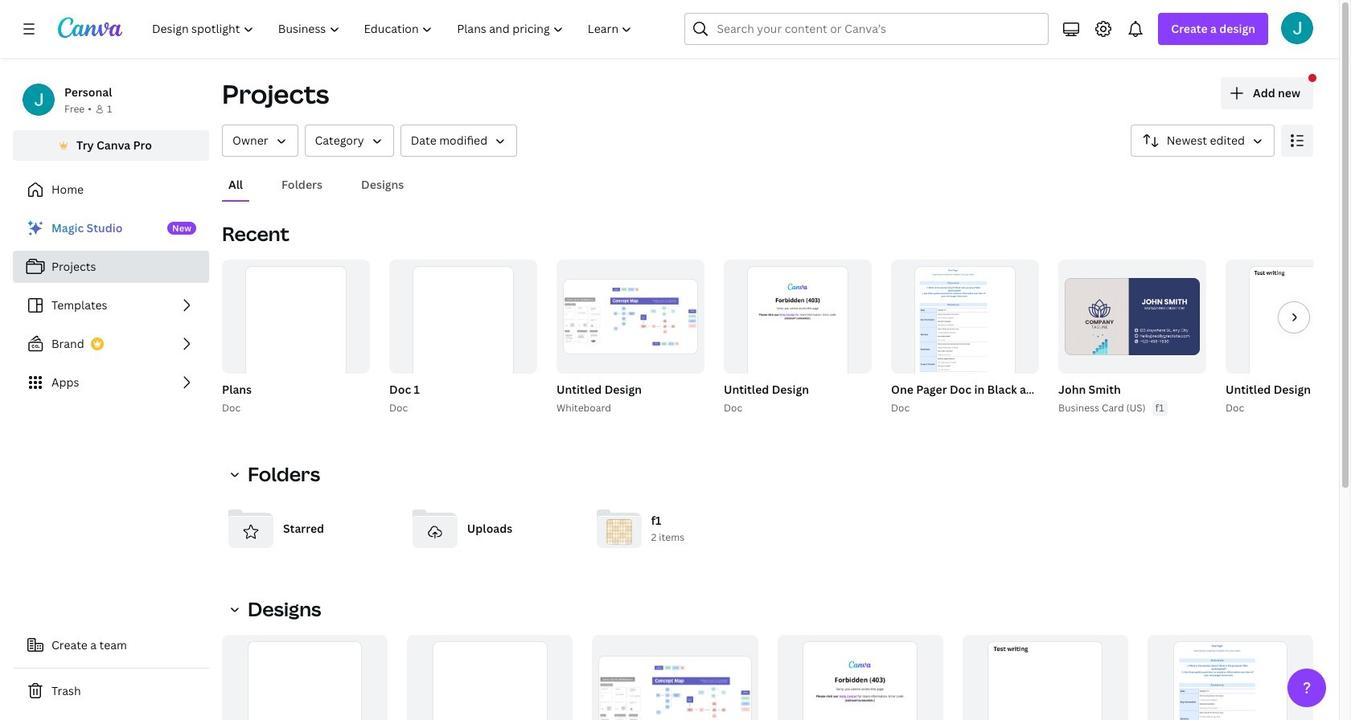 Task type: vqa. For each thing, say whether or not it's contained in the screenshot.
Owner button
yes



Task type: describe. For each thing, give the bounding box(es) containing it.
top level navigation element
[[142, 13, 646, 45]]

Date modified button
[[400, 125, 517, 157]]

Search search field
[[717, 14, 1017, 44]]

Owner button
[[222, 125, 298, 157]]

Sort by button
[[1131, 125, 1275, 157]]



Task type: locate. For each thing, give the bounding box(es) containing it.
Category button
[[304, 125, 394, 157]]

None search field
[[685, 13, 1049, 45]]

list
[[13, 212, 209, 399]]

john smith image
[[1281, 12, 1314, 44]]

group
[[219, 260, 370, 417], [222, 260, 370, 410], [386, 260, 537, 417], [389, 260, 537, 410], [553, 260, 705, 417], [557, 260, 705, 374], [721, 260, 872, 417], [724, 260, 872, 410], [888, 260, 1303, 417], [891, 260, 1039, 410], [1055, 260, 1207, 417], [1059, 260, 1207, 374], [1223, 260, 1351, 417], [1226, 260, 1351, 410], [222, 635, 388, 721], [407, 635, 573, 721], [963, 635, 1128, 721], [1148, 635, 1314, 721]]



